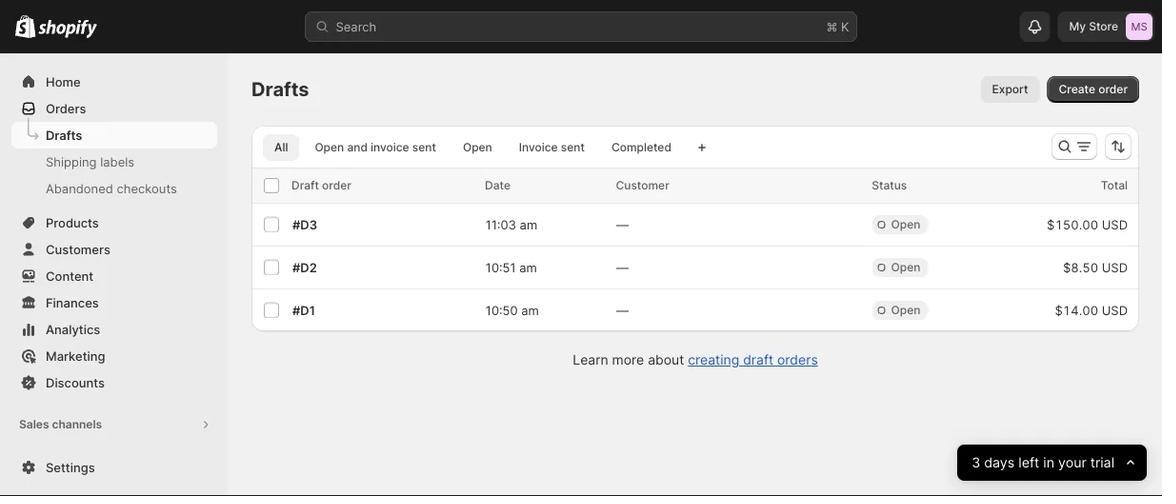 Task type: vqa. For each thing, say whether or not it's contained in the screenshot.


Task type: describe. For each thing, give the bounding box(es) containing it.
learn
[[573, 352, 609, 368]]

create order
[[1059, 82, 1129, 96]]

in
[[1044, 455, 1055, 471]]

orders
[[46, 101, 86, 116]]

usd for $150.00 usd
[[1103, 217, 1129, 232]]

abandoned
[[46, 181, 113, 196]]

#d2
[[293, 260, 317, 275]]

tab list containing all
[[259, 133, 687, 161]]

my store image
[[1127, 13, 1153, 40]]

about
[[648, 352, 685, 368]]

0 vertical spatial drafts
[[252, 78, 309, 101]]

home
[[46, 74, 81, 89]]

all
[[275, 141, 288, 154]]

orders link
[[11, 95, 217, 122]]

#d2 link
[[293, 260, 317, 275]]

shipping
[[46, 154, 97, 169]]

all button
[[263, 134, 300, 161]]

learn more about creating draft orders
[[573, 352, 819, 368]]

10:50 am
[[486, 303, 539, 318]]

store
[[1090, 20, 1119, 33]]

— for 10:50 am
[[617, 303, 629, 318]]

products
[[46, 215, 99, 230]]

drafts link
[[11, 122, 217, 149]]

10:51 am
[[486, 260, 537, 275]]

sales
[[19, 418, 49, 432]]

draft
[[292, 179, 319, 193]]

3
[[972, 455, 981, 471]]

open and invoice sent
[[315, 141, 436, 154]]

$14.00 usd
[[1056, 303, 1129, 318]]

$8.50 usd
[[1064, 260, 1129, 275]]

open for 10:51 am
[[892, 261, 921, 275]]

more
[[612, 352, 645, 368]]

products link
[[11, 210, 217, 236]]

my store
[[1070, 20, 1119, 33]]

open and invoice sent link
[[303, 134, 448, 161]]

left
[[1019, 455, 1040, 471]]

creating draft orders link
[[688, 352, 819, 368]]

export button
[[981, 76, 1040, 103]]

discounts link
[[11, 370, 217, 397]]

⌘
[[827, 19, 838, 34]]

discounts
[[46, 376, 105, 390]]

creating
[[688, 352, 740, 368]]

0 horizontal spatial shopify image
[[15, 15, 36, 38]]

and
[[347, 141, 368, 154]]

search
[[336, 19, 377, 34]]

— for 10:51 am
[[617, 260, 629, 275]]

settings link
[[11, 455, 217, 481]]

11:03 am
[[486, 217, 538, 232]]

invoice
[[519, 141, 558, 154]]

usd for $14.00 usd
[[1103, 303, 1129, 318]]

invoice sent
[[519, 141, 585, 154]]

usd for $8.50 usd
[[1103, 260, 1129, 275]]

shipping labels
[[46, 154, 135, 169]]

settings
[[46, 460, 95, 475]]

draft order
[[292, 179, 352, 193]]



Task type: locate. For each thing, give the bounding box(es) containing it.
usd
[[1103, 217, 1129, 232], [1103, 260, 1129, 275], [1103, 303, 1129, 318]]

shipping labels link
[[11, 149, 217, 175]]

create
[[1059, 82, 1096, 96]]

content link
[[11, 263, 217, 290]]

marketing
[[46, 349, 105, 364]]

export
[[993, 82, 1029, 96]]

0 vertical spatial —
[[617, 217, 629, 232]]

labels
[[100, 154, 135, 169]]

total
[[1102, 179, 1129, 193]]

finances link
[[11, 290, 217, 316]]

1 sent from the left
[[413, 141, 436, 154]]

tab list
[[259, 133, 687, 161]]

my
[[1070, 20, 1087, 33]]

2 vertical spatial —
[[617, 303, 629, 318]]

open for 10:50 am
[[892, 304, 921, 317]]

3 days left in your trial button
[[958, 445, 1148, 481]]

open for 11:03 am
[[892, 218, 921, 232]]

your
[[1059, 455, 1087, 471]]

$150.00
[[1048, 217, 1099, 232]]

customers
[[46, 242, 111, 257]]

analytics
[[46, 322, 100, 337]]

finances
[[46, 295, 99, 310]]

1 usd from the top
[[1103, 217, 1129, 232]]

drafts down orders on the top left
[[46, 128, 82, 143]]

$8.50
[[1064, 260, 1099, 275]]

days
[[985, 455, 1015, 471]]

1 horizontal spatial shopify image
[[38, 20, 97, 39]]

1 vertical spatial drafts
[[46, 128, 82, 143]]

open link
[[452, 134, 504, 161]]

orders
[[778, 352, 819, 368]]

1 horizontal spatial drafts
[[252, 78, 309, 101]]

abandoned checkouts
[[46, 181, 177, 196]]

invoice sent link
[[508, 134, 597, 161]]

date
[[485, 179, 511, 193]]

abandoned checkouts link
[[11, 175, 217, 202]]

$150.00 usd
[[1048, 217, 1129, 232]]

usd down total
[[1103, 217, 1129, 232]]

2 — from the top
[[617, 260, 629, 275]]

status
[[872, 179, 908, 193]]

2 vertical spatial usd
[[1103, 303, 1129, 318]]

draft
[[744, 352, 774, 368]]

drafts up all
[[252, 78, 309, 101]]

$14.00
[[1056, 303, 1099, 318]]

marketing link
[[11, 343, 217, 370]]

invoice
[[371, 141, 410, 154]]

⌘ k
[[827, 19, 850, 34]]

2 usd from the top
[[1103, 260, 1129, 275]]

channels
[[52, 418, 102, 432]]

0 horizontal spatial drafts
[[46, 128, 82, 143]]

#d1
[[293, 303, 316, 318]]

1 horizontal spatial sent
[[561, 141, 585, 154]]

order right the draft
[[322, 179, 352, 193]]

open
[[315, 141, 344, 154], [463, 141, 493, 154], [892, 218, 921, 232], [892, 261, 921, 275], [892, 304, 921, 317]]

1 vertical spatial order
[[322, 179, 352, 193]]

order for create order
[[1099, 82, 1129, 96]]

2 sent from the left
[[561, 141, 585, 154]]

usd right $14.00
[[1103, 303, 1129, 318]]

1 vertical spatial usd
[[1103, 260, 1129, 275]]

3 days left in your trial
[[972, 455, 1115, 471]]

1 — from the top
[[617, 217, 629, 232]]

analytics link
[[11, 316, 217, 343]]

sent
[[413, 141, 436, 154], [561, 141, 585, 154]]

completed
[[612, 141, 672, 154]]

sales channels
[[19, 418, 102, 432]]

content
[[46, 269, 94, 284]]

#d3 link
[[293, 217, 318, 232]]

shopify image
[[15, 15, 36, 38], [38, 20, 97, 39]]

#d3
[[293, 217, 318, 232]]

completed link
[[600, 134, 683, 161]]

3 usd from the top
[[1103, 303, 1129, 318]]

customers link
[[11, 236, 217, 263]]

order for draft order
[[322, 179, 352, 193]]

3 — from the top
[[617, 303, 629, 318]]

sales channels button
[[11, 412, 217, 438]]

#d1 link
[[293, 303, 316, 318]]

k
[[842, 19, 850, 34]]

create order link
[[1048, 76, 1140, 103]]

order
[[1099, 82, 1129, 96], [322, 179, 352, 193]]

0 horizontal spatial order
[[322, 179, 352, 193]]

1 vertical spatial —
[[617, 260, 629, 275]]

trial
[[1091, 455, 1115, 471]]

customer
[[616, 179, 670, 193]]

—
[[617, 217, 629, 232], [617, 260, 629, 275], [617, 303, 629, 318]]

checkouts
[[117, 181, 177, 196]]

drafts
[[252, 78, 309, 101], [46, 128, 82, 143]]

0 vertical spatial order
[[1099, 82, 1129, 96]]

0 horizontal spatial sent
[[413, 141, 436, 154]]

usd right $8.50
[[1103, 260, 1129, 275]]

— for 11:03 am
[[617, 217, 629, 232]]

order right create
[[1099, 82, 1129, 96]]

0 vertical spatial usd
[[1103, 217, 1129, 232]]

1 horizontal spatial order
[[1099, 82, 1129, 96]]

order inside create order link
[[1099, 82, 1129, 96]]

home link
[[11, 69, 217, 95]]



